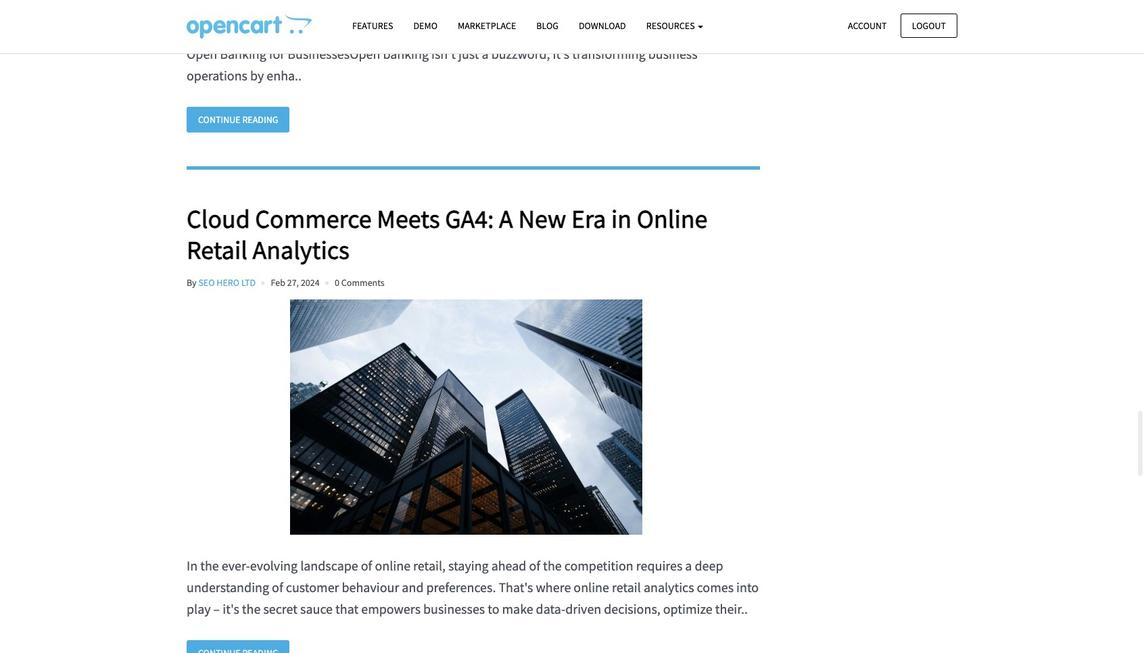 Task type: vqa. For each thing, say whether or not it's contained in the screenshot.
a inside IN THE EVER-EVOLVING LANDSCAPE OF ONLINE RETAIL, STAYING AHEAD OF THE COMPETITION REQUIRES A DEEP UNDERSTANDING OF CUSTOMER BEHAVIOUR AND PREFERENCES. THAT'S WHERE ONLINE RETAIL ANALYTICS COMES INTO PLAY – IT'S THE SECRET SAUCE THAT EMPOWERS BUSINESSES TO MAKE DATA-DRIVEN DECISIONS, OPTIMIZE THEIR..
yes



Task type: describe. For each thing, give the bounding box(es) containing it.
play
[[187, 601, 211, 618]]

buzzword;
[[492, 45, 550, 62]]

27,
[[287, 277, 299, 289]]

customer inside in finance, open banking is revolutionizing how businesses operate and grow by securely sharing customer data through apis, with consent, empowering customers and businesses alike.benefits of open banking for businessesopen banking isn't just a buzzword; it's transforming business operations by enha..
[[187, 24, 240, 40]]

just
[[459, 45, 479, 62]]

continue reading
[[198, 114, 278, 126]]

and inside "in the ever-evolving landscape of online retail, staying ahead of the competition requires a deep understanding of customer behaviour and preferences. that's where online retail analytics comes into play – it's the secret sauce that empowers businesses to make data-driven decisions, optimize their.."
[[402, 579, 424, 596]]

cloud commerce meets ga4: a new era in online retail analytics
[[187, 203, 708, 266]]

continue
[[198, 114, 241, 126]]

businessesopen
[[288, 45, 380, 62]]

2024
[[301, 277, 320, 289]]

ga4:
[[445, 203, 494, 235]]

in the ever-evolving landscape of online retail, staying ahead of the competition requires a deep understanding of customer behaviour and preferences. that's where online retail analytics comes into play – it's the secret sauce that empowers businesses to make data-driven decisions, optimize their..
[[187, 557, 759, 618]]

meets
[[377, 203, 440, 235]]

transforming
[[572, 45, 646, 62]]

0 comments
[[335, 277, 385, 289]]

blog link
[[527, 14, 569, 38]]

in for in finance, open banking is revolutionizing how businesses operate and grow by securely sharing customer data through apis, with consent, empowering customers and businesses alike.benefits of open banking for businessesopen banking isn't just a buzzword; it's transforming business operations by enha..
[[187, 2, 198, 19]]

where
[[536, 579, 571, 596]]

open
[[187, 45, 217, 62]]

enha..
[[267, 67, 302, 84]]

sharing
[[687, 2, 729, 19]]

seo
[[198, 277, 215, 289]]

behaviour
[[342, 579, 399, 596]]

cloud commerce meets ga4: a new era in online retail analytics image
[[187, 300, 747, 535]]

0 vertical spatial businesses
[[455, 2, 516, 19]]

landscape
[[300, 557, 358, 574]]

retail
[[187, 234, 248, 266]]

a inside in finance, open banking is revolutionizing how businesses operate and grow by securely sharing customer data through apis, with consent, empowering customers and businesses alike.benefits of open banking for businessesopen banking isn't just a buzzword; it's transforming business operations by enha..
[[482, 45, 489, 62]]

logout
[[912, 19, 946, 31]]

demo link
[[404, 14, 448, 38]]

evolving
[[250, 557, 298, 574]]

data
[[243, 24, 268, 40]]

seo hero ltd link
[[198, 277, 256, 289]]

analytics
[[644, 579, 695, 596]]

continue reading link
[[187, 107, 290, 133]]

understanding
[[187, 579, 269, 596]]

resources
[[647, 20, 697, 32]]

in
[[612, 203, 632, 235]]

1 vertical spatial businesses
[[588, 24, 650, 40]]

hero
[[217, 277, 240, 289]]

0 horizontal spatial the
[[200, 557, 219, 574]]

ever-
[[222, 557, 250, 574]]

finance,
[[200, 2, 245, 19]]

feb 27, 2024
[[271, 277, 320, 289]]

cloud commerce meets ga4: a new era in online retail analytics link
[[187, 203, 760, 266]]

0 horizontal spatial online
[[375, 557, 411, 574]]

1 horizontal spatial the
[[242, 601, 261, 618]]

a inside "in the ever-evolving landscape of online retail, staying ahead of the competition requires a deep understanding of customer behaviour and preferences. that's where online retail analytics comes into play – it's the secret sauce that empowers businesses to make data-driven decisions, optimize their.."
[[686, 557, 692, 574]]

1 vertical spatial banking
[[383, 45, 429, 62]]

cloud
[[187, 203, 250, 235]]

securely
[[637, 2, 684, 19]]

consent,
[[377, 24, 425, 40]]

analytics
[[253, 234, 350, 266]]

reading
[[242, 114, 278, 126]]

blog
[[537, 20, 559, 32]]

operations
[[187, 67, 248, 84]]

that
[[336, 601, 359, 618]]

marketplace
[[458, 20, 516, 32]]

comes
[[697, 579, 734, 596]]

open
[[248, 2, 277, 19]]

that's
[[499, 579, 533, 596]]

demo
[[414, 20, 438, 32]]

for
[[269, 45, 285, 62]]

apis,
[[319, 24, 346, 40]]

features
[[352, 20, 393, 32]]

retail,
[[413, 557, 446, 574]]

era
[[572, 203, 606, 235]]

business
[[649, 45, 698, 62]]

banking
[[220, 45, 266, 62]]

sauce
[[300, 601, 333, 618]]

of right the ahead on the left
[[529, 557, 541, 574]]

it's inside in finance, open banking is revolutionizing how businesses operate and grow by securely sharing customer data through apis, with consent, empowering customers and businesses alike.benefits of open banking for businessesopen banking isn't just a buzzword; it's transforming business operations by enha..
[[553, 45, 570, 62]]

competition
[[565, 557, 634, 574]]

1 vertical spatial and
[[563, 24, 585, 40]]

ahead
[[492, 557, 527, 574]]



Task type: locate. For each thing, give the bounding box(es) containing it.
in left finance,
[[187, 2, 198, 19]]

operate
[[519, 2, 563, 19]]

businesses up transforming
[[588, 24, 650, 40]]

customer
[[187, 24, 240, 40], [286, 579, 339, 596]]

0 horizontal spatial banking
[[280, 2, 325, 19]]

secret
[[263, 601, 298, 618]]

deep
[[695, 557, 724, 574]]

1 vertical spatial by
[[250, 67, 264, 84]]

in up understanding
[[187, 557, 198, 574]]

1 vertical spatial online
[[574, 579, 610, 596]]

alike.benefits
[[652, 24, 729, 40]]

2 in from the top
[[187, 557, 198, 574]]

in
[[187, 2, 198, 19], [187, 557, 198, 574]]

banking up through
[[280, 2, 325, 19]]

data-
[[536, 601, 566, 618]]

with
[[349, 24, 374, 40]]

a
[[482, 45, 489, 62], [686, 557, 692, 574]]

and right blog
[[563, 24, 585, 40]]

customer up sauce
[[286, 579, 339, 596]]

ltd
[[241, 277, 256, 289]]

marketplace link
[[448, 14, 527, 38]]

1 in from the top
[[187, 2, 198, 19]]

0 vertical spatial online
[[375, 557, 411, 574]]

preferences.
[[427, 579, 496, 596]]

by
[[621, 2, 635, 19], [250, 67, 264, 84]]

the
[[200, 557, 219, 574], [543, 557, 562, 574], [242, 601, 261, 618]]

by right grow
[[621, 2, 635, 19]]

download link
[[569, 14, 636, 38]]

businesses inside "in the ever-evolving landscape of online retail, staying ahead of the competition requires a deep understanding of customer behaviour and preferences. that's where online retail analytics comes into play – it's the secret sauce that empowers businesses to make data-driven decisions, optimize their.."
[[423, 601, 485, 618]]

account link
[[837, 13, 899, 38]]

0 vertical spatial it's
[[553, 45, 570, 62]]

into
[[737, 579, 759, 596]]

0 horizontal spatial a
[[482, 45, 489, 62]]

–
[[214, 601, 220, 618]]

online
[[637, 203, 708, 235]]

their..
[[716, 601, 748, 618]]

grow
[[590, 2, 618, 19]]

of inside in finance, open banking is revolutionizing how businesses operate and grow by securely sharing customer data through apis, with consent, empowering customers and businesses alike.benefits of open banking for businessesopen banking isn't just a buzzword; it's transforming business operations by enha..
[[731, 24, 743, 40]]

of
[[731, 24, 743, 40], [361, 557, 372, 574], [529, 557, 541, 574], [272, 579, 283, 596]]

1 horizontal spatial banking
[[383, 45, 429, 62]]

opencart - blog image
[[187, 14, 312, 39]]

driven
[[566, 601, 602, 618]]

and
[[565, 2, 587, 19], [563, 24, 585, 40], [402, 579, 424, 596]]

in finance, open banking is revolutionizing how businesses operate and grow by securely sharing customer data through apis, with consent, empowering customers and businesses alike.benefits of open banking for businessesopen banking isn't just a buzzword; it's transforming business operations by enha..
[[187, 2, 743, 84]]

in inside "in the ever-evolving landscape of online retail, staying ahead of the competition requires a deep understanding of customer behaviour and preferences. that's where online retail analytics comes into play – it's the secret sauce that empowers businesses to make data-driven decisions, optimize their.."
[[187, 557, 198, 574]]

the left ever- on the bottom left of the page
[[200, 557, 219, 574]]

0 vertical spatial by
[[621, 2, 635, 19]]

and down retail,
[[402, 579, 424, 596]]

1 horizontal spatial by
[[621, 2, 635, 19]]

banking down consent,
[[383, 45, 429, 62]]

businesses down 'preferences.'
[[423, 601, 485, 618]]

2 vertical spatial and
[[402, 579, 424, 596]]

online down competition on the bottom of the page
[[574, 579, 610, 596]]

1 vertical spatial a
[[686, 557, 692, 574]]

feb
[[271, 277, 285, 289]]

of up behaviour
[[361, 557, 372, 574]]

download
[[579, 20, 626, 32]]

comments
[[342, 277, 385, 289]]

make
[[502, 601, 534, 618]]

commerce
[[255, 203, 372, 235]]

2 horizontal spatial the
[[543, 557, 562, 574]]

0 vertical spatial banking
[[280, 2, 325, 19]]

through
[[271, 24, 316, 40]]

0 vertical spatial and
[[565, 2, 587, 19]]

1 horizontal spatial it's
[[553, 45, 570, 62]]

logout link
[[901, 13, 958, 38]]

online up behaviour
[[375, 557, 411, 574]]

a left deep
[[686, 557, 692, 574]]

requires
[[636, 557, 683, 574]]

banking
[[280, 2, 325, 19], [383, 45, 429, 62]]

in for in the ever-evolving landscape of online retail, staying ahead of the competition requires a deep understanding of customer behaviour and preferences. that's where online retail analytics comes into play – it's the secret sauce that empowers businesses to make data-driven decisions, optimize their..
[[187, 557, 198, 574]]

1 horizontal spatial online
[[574, 579, 610, 596]]

the up the where
[[543, 557, 562, 574]]

by
[[187, 277, 197, 289]]

by seo hero ltd
[[187, 277, 256, 289]]

by down banking
[[250, 67, 264, 84]]

decisions,
[[604, 601, 661, 618]]

new
[[518, 203, 566, 235]]

0 vertical spatial a
[[482, 45, 489, 62]]

customer inside "in the ever-evolving landscape of online retail, staying ahead of the competition requires a deep understanding of customer behaviour and preferences. that's where online retail analytics comes into play – it's the secret sauce that empowers businesses to make data-driven decisions, optimize their.."
[[286, 579, 339, 596]]

0 horizontal spatial customer
[[187, 24, 240, 40]]

a
[[499, 203, 513, 235]]

2 vertical spatial businesses
[[423, 601, 485, 618]]

staying
[[448, 557, 489, 574]]

optimize
[[663, 601, 713, 618]]

revolutionizing
[[340, 2, 425, 19]]

in inside in finance, open banking is revolutionizing how businesses operate and grow by securely sharing customer data through apis, with consent, empowering customers and businesses alike.benefits of open banking for businessesopen banking isn't just a buzzword; it's transforming business operations by enha..
[[187, 2, 198, 19]]

1 horizontal spatial a
[[686, 557, 692, 574]]

resources link
[[636, 14, 714, 38]]

0 vertical spatial in
[[187, 2, 198, 19]]

0
[[335, 277, 340, 289]]

to
[[488, 601, 500, 618]]

businesses
[[455, 2, 516, 19], [588, 24, 650, 40], [423, 601, 485, 618]]

how
[[427, 2, 452, 19]]

0 vertical spatial customer
[[187, 24, 240, 40]]

it's down blog link
[[553, 45, 570, 62]]

it's inside "in the ever-evolving landscape of online retail, staying ahead of the competition requires a deep understanding of customer behaviour and preferences. that's where online retail analytics comes into play – it's the secret sauce that empowers businesses to make data-driven decisions, optimize their.."
[[223, 601, 239, 618]]

1 vertical spatial in
[[187, 557, 198, 574]]

1 vertical spatial it's
[[223, 601, 239, 618]]

of right alike.benefits
[[731, 24, 743, 40]]

isn't
[[432, 45, 456, 62]]

of up secret
[[272, 579, 283, 596]]

0 horizontal spatial it's
[[223, 601, 239, 618]]

empowers
[[361, 601, 421, 618]]

1 horizontal spatial customer
[[286, 579, 339, 596]]

1 vertical spatial customer
[[286, 579, 339, 596]]

the left secret
[[242, 601, 261, 618]]

empowering
[[428, 24, 499, 40]]

0 horizontal spatial by
[[250, 67, 264, 84]]

a right just at left top
[[482, 45, 489, 62]]

businesses up marketplace
[[455, 2, 516, 19]]

and left grow
[[565, 2, 587, 19]]

is
[[328, 2, 337, 19]]

it's right –
[[223, 601, 239, 618]]

customer down finance,
[[187, 24, 240, 40]]

account
[[848, 19, 887, 31]]



